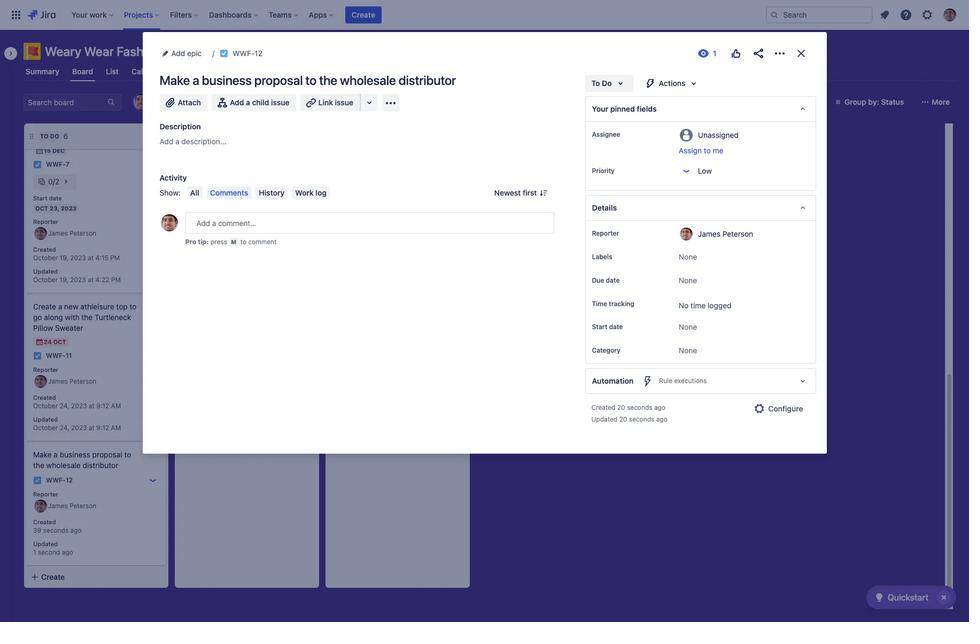 Task type: describe. For each thing, give the bounding box(es) containing it.
add epic button
[[160, 47, 205, 60]]

do for to do 6
[[50, 133, 59, 140]]

add a child issue button
[[212, 94, 296, 111]]

0 horizontal spatial create button
[[24, 568, 168, 587]]

tab list containing board
[[17, 62, 963, 81]]

actions
[[659, 79, 686, 88]]

dismiss quickstart image
[[936, 589, 953, 606]]

2023 for updated october 19, 2023 at 4:22 pm
[[70, 276, 86, 284]]

product brainstorm
[[33, 111, 100, 120]]

along
[[44, 313, 63, 322]]

forms
[[219, 67, 241, 76]]

add epic
[[171, 49, 202, 58]]

no time logged
[[679, 301, 732, 310]]

updated for october 24, 2023 at 9:12 am
[[33, 416, 58, 423]]

2 vertical spatial james peterson image
[[34, 500, 47, 513]]

pro
[[185, 238, 196, 246]]

the inside create a new athleisure top to go along with the turtleneck pillow sweater
[[81, 313, 93, 322]]

24, for updated october 24, 2023 at 9:12 am
[[60, 424, 69, 432]]

1 none from the top
[[679, 252, 697, 261]]

task image
[[220, 49, 228, 58]]

1 vertical spatial james peterson image
[[34, 375, 47, 388]]

updated october 24, 2023 at 9:12 am
[[33, 416, 121, 432]]

proposal for reporter
[[92, 450, 122, 459]]

11
[[66, 352, 72, 360]]

timeline
[[176, 67, 206, 76]]

oct inside start date oct 23, 2023
[[35, 205, 48, 212]]

wwf-12 for wwf-12 link within the "make a business proposal to the wholesale distributor" dialog
[[233, 49, 263, 58]]

in progress
[[191, 133, 232, 140]]

product
[[33, 111, 60, 120]]

12 inside "make a business proposal to the wholesale distributor" dialog
[[255, 49, 263, 58]]

wwf-7
[[46, 161, 69, 169]]

list
[[106, 67, 119, 76]]

configure link
[[747, 401, 810, 418]]

0 vertical spatial james peterson image
[[134, 94, 151, 111]]

19, for october 19, 2023 at 4:15 pm
[[60, 254, 68, 262]]

23,
[[50, 205, 59, 212]]

7
[[66, 161, 69, 169]]

seconds for created 20 seconds ago updated 20 seconds ago
[[627, 404, 653, 412]]

Add a comment… field
[[185, 212, 554, 234]]

9:12 for created october 24, 2023 at 9:12 am
[[96, 402, 109, 410]]

add for add epic
[[171, 49, 185, 58]]

make a business proposal to the wholesale distributor for reporter
[[33, 450, 131, 470]]

wholesale for reporter
[[46, 461, 81, 470]]

updated inside created 20 seconds ago updated 20 seconds ago
[[592, 416, 618, 424]]

primary element
[[6, 0, 766, 30]]

0 horizontal spatial wwf-12 link
[[46, 476, 73, 485]]

at for created october 19, 2023 at 4:15 pm
[[88, 254, 94, 262]]

configure
[[768, 404, 803, 413]]

top
[[116, 302, 128, 311]]

newest first button
[[488, 187, 554, 199]]

create inside primary element
[[352, 10, 375, 19]]

at for created october 24, 2023 at 9:12 am
[[89, 402, 95, 410]]

low image
[[149, 476, 157, 485]]

reporter inside "make a business proposal to the wholesale distributor" dialog
[[592, 229, 619, 237]]

Search board text field
[[25, 95, 106, 110]]

logged
[[708, 301, 732, 310]]

24
[[44, 338, 52, 345]]

with
[[65, 313, 79, 322]]

m
[[231, 238, 236, 245]]

project settings link
[[425, 62, 485, 81]]

make for reporter
[[33, 450, 52, 459]]

october for updated october 19, 2023 at 4:22 pm
[[33, 276, 58, 284]]

wwf-7 link
[[46, 160, 69, 169]]

attach button
[[160, 94, 207, 111]]

updated for october 19, 2023 at 4:22 pm
[[33, 268, 58, 275]]

a inside "add a child issue" button
[[246, 98, 250, 107]]

pinned
[[610, 104, 635, 113]]

distributor for description
[[399, 73, 456, 88]]

share image
[[752, 47, 765, 60]]

2
[[55, 177, 59, 186]]

activity
[[160, 173, 187, 182]]

time
[[592, 300, 607, 308]]

pro tip: press m to comment
[[185, 238, 277, 246]]

project
[[427, 67, 452, 76]]

your pinned fields element
[[585, 96, 816, 122]]

work log
[[295, 188, 327, 197]]

updated for 1 second ago
[[33, 540, 58, 547]]

james peterson for the bottommost james peterson icon
[[48, 502, 96, 510]]

2023 for created october 24, 2023 at 9:12 am
[[71, 402, 87, 410]]

rule executions
[[659, 377, 707, 385]]

distributor for reporter
[[83, 461, 118, 470]]

ago for created 20 seconds ago updated 20 seconds ago
[[654, 404, 666, 412]]

ago for updated 1 second ago
[[62, 549, 73, 557]]

am for created october 24, 2023 at 9:12 am
[[111, 402, 121, 410]]

link issue button
[[300, 94, 361, 111]]

james for the bottommost james peterson icon
[[48, 502, 68, 510]]

newest first image
[[539, 189, 548, 197]]

your pinned fields
[[592, 104, 657, 113]]

15 dec
[[44, 147, 65, 154]]

comments button
[[207, 187, 251, 199]]

task image for wwf-12
[[33, 476, 42, 485]]

created october 24, 2023 at 9:12 am
[[33, 394, 121, 410]]

attach
[[178, 98, 201, 107]]

comment
[[248, 238, 277, 246]]

to do 6
[[40, 132, 68, 141]]

fashion
[[117, 44, 161, 59]]

october for updated october 24, 2023 at 9:12 am
[[33, 424, 58, 432]]

business for description
[[202, 73, 252, 88]]

sweater
[[55, 323, 83, 333]]

0 vertical spatial 20
[[617, 404, 625, 412]]

me
[[713, 146, 724, 155]]

add people image
[[157, 96, 170, 109]]

check image
[[873, 591, 886, 604]]

calendar link
[[129, 62, 166, 81]]

details
[[592, 203, 617, 212]]

make a business proposal to the wholesale distributor for description
[[160, 73, 456, 88]]

issues link
[[286, 62, 313, 81]]

created for created october 24, 2023 at 9:12 am
[[33, 394, 56, 401]]

task image for wwf-11
[[33, 352, 42, 360]]

start for start date
[[592, 323, 607, 331]]

15 december 2023 image
[[35, 146, 44, 155]]

task image for wwf-7
[[33, 160, 42, 169]]

wwf- down 24 oct
[[46, 352, 66, 360]]

wholesale for description
[[340, 73, 396, 88]]

4:15
[[95, 254, 108, 262]]

assign to me
[[679, 146, 724, 155]]

quickstart button
[[866, 586, 956, 609]]

a down description
[[175, 137, 179, 146]]

add for add a description...
[[160, 137, 173, 146]]

go
[[33, 313, 42, 322]]

add for add a child issue
[[230, 98, 244, 107]]

6
[[63, 132, 68, 141]]

wwf- inside "make a business proposal to the wholesale distributor" dialog
[[233, 49, 255, 58]]

date for start date
[[609, 323, 623, 331]]

tracking
[[609, 300, 634, 308]]

pages link
[[252, 62, 278, 81]]

wwf-12 for wwf-12 link to the left
[[46, 477, 73, 485]]

settings
[[454, 67, 483, 76]]

automation
[[592, 377, 634, 386]]

to inside button
[[704, 146, 711, 155]]

ago for created 39 seconds ago
[[70, 527, 82, 535]]

priority unpin image
[[617, 167, 625, 175]]

peterson up 'created 39 seconds ago'
[[70, 502, 96, 510]]

the for reporter
[[33, 461, 44, 470]]

start date
[[592, 323, 623, 331]]

athleisure
[[80, 302, 114, 311]]

date for due date
[[606, 276, 620, 284]]

19, for october 19, 2023 at 4:22 pm
[[60, 276, 68, 284]]

close image
[[795, 47, 808, 60]]

all
[[190, 188, 199, 197]]

create a new athleisure top to go along with the turtleneck pillow sweater
[[33, 302, 137, 333]]

james for james peterson image
[[48, 229, 68, 237]]

to for to do 6
[[40, 133, 49, 140]]

created for created 20 seconds ago updated 20 seconds ago
[[592, 404, 616, 412]]

time
[[691, 301, 706, 310]]

wwf-11 link
[[46, 351, 72, 361]]

to do button
[[585, 75, 633, 92]]

newest first
[[494, 188, 537, 197]]

james peterson for james peterson image
[[48, 229, 96, 237]]

labels
[[592, 253, 612, 261]]

24 oct
[[44, 338, 66, 345]]



Task type: vqa. For each thing, say whether or not it's contained in the screenshot.
The Proposal to the left
yes



Task type: locate. For each thing, give the bounding box(es) containing it.
task image
[[33, 160, 42, 169], [33, 352, 42, 360], [33, 476, 42, 485]]

created down automation
[[592, 404, 616, 412]]

no
[[679, 301, 689, 310]]

copy link to issue image
[[260, 49, 269, 57]]

am inside updated october 24, 2023 at 9:12 am
[[111, 424, 121, 432]]

2 vertical spatial seconds
[[43, 527, 69, 535]]

24 october 2023 image
[[35, 338, 44, 346], [35, 338, 44, 346]]

wwf-12 inside "make a business proposal to the wholesale distributor" dialog
[[233, 49, 263, 58]]

add down description
[[160, 137, 173, 146]]

description
[[160, 122, 201, 131]]

reporter for james peterson image
[[33, 218, 58, 225]]

3 october from the top
[[33, 402, 58, 410]]

proposal up child
[[254, 73, 303, 88]]

updated down created october 24, 2023 at 9:12 am on the bottom left
[[33, 416, 58, 423]]

new
[[64, 302, 78, 311]]

0 vertical spatial the
[[319, 73, 337, 88]]

pm right 4:15
[[110, 254, 120, 262]]

0 vertical spatial wwf-12 link
[[233, 47, 263, 60]]

0 horizontal spatial make
[[33, 450, 52, 459]]

date down time tracking
[[609, 323, 623, 331]]

the for description
[[319, 73, 337, 88]]

actions button
[[638, 75, 707, 92]]

1 horizontal spatial proposal
[[254, 73, 303, 88]]

1 vertical spatial create button
[[24, 568, 168, 587]]

start date oct 23, 2023
[[33, 195, 77, 212]]

am for updated october 24, 2023 at 9:12 am
[[111, 424, 121, 432]]

0 horizontal spatial proposal
[[92, 450, 122, 459]]

1 vertical spatial 12
[[66, 477, 73, 485]]

0 horizontal spatial distributor
[[83, 461, 118, 470]]

0 vertical spatial seconds
[[627, 404, 653, 412]]

james peterson up created october 24, 2023 at 9:12 am on the bottom left
[[48, 378, 96, 386]]

1 horizontal spatial distributor
[[399, 73, 456, 88]]

4 none from the top
[[679, 346, 697, 355]]

1 vertical spatial business
[[60, 450, 90, 459]]

peterson up created october 24, 2023 at 9:12 am on the bottom left
[[70, 378, 96, 386]]

to for to do
[[592, 79, 600, 88]]

updated down created october 19, 2023 at 4:15 pm
[[33, 268, 58, 275]]

wholesale inside dialog
[[340, 73, 396, 88]]

24, inside updated october 24, 2023 at 9:12 am
[[60, 424, 69, 432]]

0 horizontal spatial business
[[60, 450, 90, 459]]

0
[[48, 177, 53, 186]]

created inside created 20 seconds ago updated 20 seconds ago
[[592, 404, 616, 412]]

proposal
[[254, 73, 303, 88], [92, 450, 122, 459]]

james peterson image
[[134, 94, 151, 111], [34, 375, 47, 388], [34, 500, 47, 513]]

0 vertical spatial do
[[602, 79, 612, 88]]

1 horizontal spatial start
[[592, 323, 607, 331]]

19, up updated october 19, 2023 at 4:22 pm at the left of page
[[60, 254, 68, 262]]

a up 'attach'
[[193, 73, 199, 88]]

oct
[[35, 205, 48, 212], [53, 338, 66, 345]]

pm
[[110, 254, 120, 262], [111, 276, 121, 284]]

description...
[[181, 137, 227, 146]]

0 vertical spatial create button
[[345, 6, 382, 23]]

0 vertical spatial to
[[592, 79, 600, 88]]

james peterson image up 39
[[34, 500, 47, 513]]

assignee
[[592, 130, 620, 138]]

james peterson image down wwf-11 link
[[34, 375, 47, 388]]

24, down created october 24, 2023 at 9:12 am on the bottom left
[[60, 424, 69, 432]]

to inside dropdown button
[[592, 79, 600, 88]]

reporter down wwf-11 link
[[33, 366, 58, 373]]

to inside to do 6
[[40, 133, 49, 140]]

do inside to do 6
[[50, 133, 59, 140]]

2 none from the top
[[679, 276, 697, 285]]

1 vertical spatial 24,
[[60, 424, 69, 432]]

business down updated october 24, 2023 at 9:12 am
[[60, 450, 90, 459]]

1 vertical spatial task image
[[33, 352, 42, 360]]

reporter up 'created 39 seconds ago'
[[33, 491, 58, 498]]

october up the go
[[33, 276, 58, 284]]

pm for october 19, 2023 at 4:15 pm
[[110, 254, 120, 262]]

1 vertical spatial 19,
[[60, 276, 68, 284]]

start inside "make a business proposal to the wholesale distributor" dialog
[[592, 323, 607, 331]]

a down updated october 24, 2023 at 9:12 am
[[54, 450, 58, 459]]

1 vertical spatial create
[[33, 302, 56, 311]]

0 horizontal spatial oct
[[35, 205, 48, 212]]

24, inside created october 24, 2023 at 9:12 am
[[60, 402, 69, 410]]

make for description
[[160, 73, 190, 88]]

created up 39
[[33, 518, 56, 525]]

search image
[[770, 10, 779, 19]]

updated inside the updated 1 second ago
[[33, 540, 58, 547]]

0 vertical spatial 9:12
[[96, 402, 109, 410]]

1 vertical spatial make a business proposal to the wholesale distributor
[[33, 450, 131, 470]]

peterson up created october 19, 2023 at 4:15 pm
[[70, 229, 96, 237]]

0 horizontal spatial make a business proposal to the wholesale distributor
[[33, 450, 131, 470]]

james
[[698, 229, 721, 238], [48, 229, 68, 237], [48, 378, 68, 386], [48, 502, 68, 510]]

0 vertical spatial add
[[171, 49, 185, 58]]

task image up 'created 39 seconds ago'
[[33, 476, 42, 485]]

at inside updated october 19, 2023 at 4:22 pm
[[88, 276, 94, 284]]

timeline link
[[174, 62, 208, 81]]

pm inside created october 19, 2023 at 4:15 pm
[[110, 254, 120, 262]]

october inside updated october 19, 2023 at 4:22 pm
[[33, 276, 58, 284]]

1 horizontal spatial wwf-12
[[233, 49, 263, 58]]

log
[[316, 188, 327, 197]]

1 horizontal spatial oct
[[53, 338, 66, 345]]

19, inside created october 19, 2023 at 4:15 pm
[[60, 254, 68, 262]]

created 39 seconds ago
[[33, 518, 82, 535]]

distributor inside make a business proposal to the wholesale distributor
[[83, 461, 118, 470]]

created october 19, 2023 at 4:15 pm
[[33, 246, 120, 262]]

ago inside 'created 39 seconds ago'
[[70, 527, 82, 535]]

created inside 'created 39 seconds ago'
[[33, 518, 56, 525]]

james peterson for middle james peterson icon
[[48, 378, 96, 386]]

1 horizontal spatial create button
[[345, 6, 382, 23]]

business inside make a business proposal to the wholesale distributor
[[60, 450, 90, 459]]

2023 down created october 24, 2023 at 9:12 am on the bottom left
[[71, 424, 87, 432]]

details element
[[585, 195, 816, 221]]

the inside "make a business proposal to the wholesale distributor" dialog
[[319, 73, 337, 88]]

0 vertical spatial 19,
[[60, 254, 68, 262]]

business for reporter
[[60, 450, 90, 459]]

actions image
[[773, 47, 786, 60]]

proposal for description
[[254, 73, 303, 88]]

fields
[[637, 104, 657, 113]]

9:12 down created october 24, 2023 at 9:12 am on the bottom left
[[96, 424, 109, 432]]

Search field
[[766, 6, 873, 23]]

1 horizontal spatial wholesale
[[340, 73, 396, 88]]

updated 1 second ago
[[33, 540, 73, 557]]

proposal inside dialog
[[254, 73, 303, 88]]

add a child issue
[[230, 98, 289, 107]]

1 vertical spatial the
[[81, 313, 93, 322]]

1 19, from the top
[[60, 254, 68, 262]]

2 october from the top
[[33, 276, 58, 284]]

1 horizontal spatial 12
[[255, 49, 263, 58]]

1 october from the top
[[33, 254, 58, 262]]

4 october from the top
[[33, 424, 58, 432]]

distributor inside dialog
[[399, 73, 456, 88]]

pm inside updated october 19, 2023 at 4:22 pm
[[111, 276, 121, 284]]

0 horizontal spatial wwf-12
[[46, 477, 73, 485]]

james peterson image left add people "image" on the top left of the page
[[134, 94, 151, 111]]

menu bar containing all
[[185, 187, 332, 199]]

pillow
[[33, 323, 53, 333]]

category
[[592, 347, 621, 355]]

a inside make a business proposal to the wholesale distributor
[[54, 450, 58, 459]]

first
[[523, 188, 537, 197]]

2 vertical spatial the
[[33, 461, 44, 470]]

october down created october 24, 2023 at 9:12 am on the bottom left
[[33, 424, 58, 432]]

a left child
[[246, 98, 250, 107]]

24, for created october 24, 2023 at 9:12 am
[[60, 402, 69, 410]]

reporter
[[33, 218, 58, 225], [592, 229, 619, 237], [33, 366, 58, 373], [33, 491, 58, 498]]

1 vertical spatial distributor
[[83, 461, 118, 470]]

12 up 'created 39 seconds ago'
[[66, 477, 73, 485]]

task image down 15 december 2023 image
[[33, 160, 42, 169]]

date up 23, at the top left of the page
[[49, 195, 62, 202]]

october inside created october 24, 2023 at 9:12 am
[[33, 402, 58, 410]]

wwf- up 'created 39 seconds ago'
[[46, 477, 66, 485]]

24, up updated october 24, 2023 at 9:12 am
[[60, 402, 69, 410]]

2 horizontal spatial the
[[319, 73, 337, 88]]

wwf- right task image
[[233, 49, 255, 58]]

0 horizontal spatial issue
[[271, 98, 289, 107]]

at left 4:22
[[88, 276, 94, 284]]

vote options: no one has voted for this issue yet. image
[[729, 47, 742, 60]]

all button
[[187, 187, 202, 199]]

james for middle james peterson icon
[[48, 378, 68, 386]]

0 vertical spatial distributor
[[399, 73, 456, 88]]

add left child
[[230, 98, 244, 107]]

at inside created october 19, 2023 at 4:15 pm
[[88, 254, 94, 262]]

work log button
[[292, 187, 330, 199]]

make a business proposal to the wholesale distributor
[[160, 73, 456, 88], [33, 450, 131, 470]]

issue right link at top
[[335, 98, 353, 107]]

make inside "make a business proposal to the wholesale distributor" dialog
[[160, 73, 190, 88]]

0 vertical spatial 12
[[255, 49, 263, 58]]

at
[[88, 254, 94, 262], [88, 276, 94, 284], [89, 402, 95, 410], [89, 424, 95, 432]]

1 vertical spatial start
[[592, 323, 607, 331]]

october
[[33, 254, 58, 262], [33, 276, 58, 284], [33, 402, 58, 410], [33, 424, 58, 432]]

october inside updated october 24, 2023 at 9:12 am
[[33, 424, 58, 432]]

updated down automation
[[592, 416, 618, 424]]

october for created october 24, 2023 at 9:12 am
[[33, 402, 58, 410]]

1 vertical spatial 20
[[619, 416, 627, 424]]

9:12 up updated october 24, 2023 at 9:12 am
[[96, 402, 109, 410]]

to inside create a new athleisure top to go along with the turtleneck pillow sweater
[[130, 302, 137, 311]]

updated inside updated october 24, 2023 at 9:12 am
[[33, 416, 58, 423]]

3 none from the top
[[679, 323, 697, 332]]

1 horizontal spatial issue
[[335, 98, 353, 107]]

issue right child
[[271, 98, 289, 107]]

15 december 2023 image
[[35, 146, 44, 155]]

start
[[33, 195, 47, 202], [592, 323, 607, 331]]

1 vertical spatial wwf-12
[[46, 477, 73, 485]]

at down created october 24, 2023 at 9:12 am on the bottom left
[[89, 424, 95, 432]]

history button
[[256, 187, 288, 199]]

12 up pages
[[255, 49, 263, 58]]

wholesale up link web pages and more icon
[[340, 73, 396, 88]]

0 horizontal spatial the
[[33, 461, 44, 470]]

menu bar inside "make a business proposal to the wholesale distributor" dialog
[[185, 187, 332, 199]]

wwf-12 link up 'created 39 seconds ago'
[[46, 476, 73, 485]]

1 vertical spatial to
[[40, 133, 49, 140]]

1 vertical spatial do
[[50, 133, 59, 140]]

seconds inside 'created 39 seconds ago'
[[43, 527, 69, 535]]

updated inside updated october 19, 2023 at 4:22 pm
[[33, 268, 58, 275]]

a left new
[[58, 302, 62, 311]]

list link
[[104, 62, 121, 81]]

1 horizontal spatial business
[[202, 73, 252, 88]]

2 issue from the left
[[335, 98, 353, 107]]

15
[[44, 147, 51, 154]]

wwf-12 link right task image
[[233, 47, 263, 60]]

0 vertical spatial pm
[[110, 254, 120, 262]]

october for created october 19, 2023 at 4:15 pm
[[33, 254, 58, 262]]

due date pin to top image
[[622, 276, 630, 285]]

updated
[[33, 268, 58, 275], [592, 416, 618, 424], [33, 416, 58, 423], [33, 540, 58, 547]]

due date
[[592, 276, 620, 284]]

0 vertical spatial am
[[111, 402, 121, 410]]

0 vertical spatial create
[[352, 10, 375, 19]]

at left 4:15
[[88, 254, 94, 262]]

1 vertical spatial am
[[111, 424, 121, 432]]

make inside make a business proposal to the wholesale distributor
[[33, 450, 52, 459]]

pm right 4:22
[[111, 276, 121, 284]]

summary link
[[24, 62, 61, 81]]

1 vertical spatial proposal
[[92, 450, 122, 459]]

2023 inside start date oct 23, 2023
[[61, 205, 77, 212]]

tab list
[[17, 62, 963, 81]]

james down details element
[[698, 229, 721, 238]]

am up updated october 24, 2023 at 9:12 am
[[111, 402, 121, 410]]

menu bar
[[185, 187, 332, 199]]

0 vertical spatial date
[[49, 195, 62, 202]]

issues
[[288, 67, 311, 76]]

0 vertical spatial make a business proposal to the wholesale distributor
[[160, 73, 456, 88]]

2023 right 23, at the top left of the page
[[61, 205, 77, 212]]

project settings
[[427, 67, 483, 76]]

created inside created october 19, 2023 at 4:15 pm
[[33, 246, 56, 253]]

create inside create a new athleisure top to go along with the turtleneck pillow sweater
[[33, 302, 56, 311]]

forms link
[[217, 62, 243, 81]]

24,
[[60, 402, 69, 410], [60, 424, 69, 432]]

1 task image from the top
[[33, 160, 42, 169]]

james peterson up created october 19, 2023 at 4:15 pm
[[48, 229, 96, 237]]

2023 left 4:22
[[70, 276, 86, 284]]

business down task image
[[202, 73, 252, 88]]

make up attach 'button'
[[160, 73, 190, 88]]

james peterson image
[[34, 227, 47, 240]]

1 vertical spatial pm
[[111, 276, 121, 284]]

a inside create a new athleisure top to go along with the turtleneck pillow sweater
[[58, 302, 62, 311]]

1 9:12 from the top
[[96, 402, 109, 410]]

19,
[[60, 254, 68, 262], [60, 276, 68, 284]]

start for start date oct 23, 2023
[[33, 195, 47, 202]]

2023 for updated october 24, 2023 at 9:12 am
[[71, 424, 87, 432]]

james down wwf-11 link
[[48, 378, 68, 386]]

2 am from the top
[[111, 424, 121, 432]]

1 am from the top
[[111, 402, 121, 410]]

created down james peterson image
[[33, 246, 56, 253]]

at up updated october 24, 2023 at 9:12 am
[[89, 402, 95, 410]]

1 vertical spatial add
[[230, 98, 244, 107]]

at inside updated october 24, 2023 at 9:12 am
[[89, 424, 95, 432]]

0 vertical spatial oct
[[35, 205, 48, 212]]

summary
[[26, 67, 59, 76]]

pm for october 19, 2023 at 4:22 pm
[[111, 276, 121, 284]]

distributor
[[399, 73, 456, 88], [83, 461, 118, 470]]

updated up second
[[33, 540, 58, 547]]

executions
[[674, 377, 707, 385]]

do for to do
[[602, 79, 612, 88]]

at for updated october 24, 2023 at 9:12 am
[[89, 424, 95, 432]]

low
[[698, 166, 712, 175]]

link issue
[[318, 98, 353, 107]]

2 vertical spatial add
[[160, 137, 173, 146]]

0 vertical spatial make
[[160, 73, 190, 88]]

link
[[318, 98, 333, 107]]

october down james peterson image
[[33, 254, 58, 262]]

priority
[[592, 167, 615, 175]]

ago
[[654, 404, 666, 412], [656, 416, 668, 424], [70, 527, 82, 535], [62, 549, 73, 557]]

make a business proposal to the wholesale distributor dialog
[[142, 32, 827, 454]]

0 horizontal spatial to
[[40, 133, 49, 140]]

1 horizontal spatial wwf-12 link
[[233, 47, 263, 60]]

make down updated october 24, 2023 at 9:12 am
[[33, 450, 52, 459]]

reporter for the bottommost james peterson icon
[[33, 491, 58, 498]]

second
[[38, 549, 60, 557]]

do inside dropdown button
[[602, 79, 612, 88]]

oct right "24"
[[53, 338, 66, 345]]

2023 inside updated october 19, 2023 at 4:22 pm
[[70, 276, 86, 284]]

2023 for created october 19, 2023 at 4:15 pm
[[70, 254, 86, 262]]

profile image of james peterson image
[[161, 214, 178, 231]]

9:12 inside updated october 24, 2023 at 9:12 am
[[96, 424, 109, 432]]

1 horizontal spatial to
[[592, 79, 600, 88]]

at inside created october 24, 2023 at 9:12 am
[[89, 402, 95, 410]]

child
[[252, 98, 269, 107]]

wwf-
[[233, 49, 255, 58], [46, 161, 66, 169], [46, 352, 66, 360], [46, 477, 66, 485]]

history
[[259, 188, 285, 197]]

2 vertical spatial create
[[41, 573, 65, 582]]

date inside start date oct 23, 2023
[[49, 195, 62, 202]]

0 vertical spatial start
[[33, 195, 47, 202]]

add inside button
[[230, 98, 244, 107]]

date for start date oct 23, 2023
[[49, 195, 62, 202]]

newest
[[494, 188, 521, 197]]

19, inside updated october 19, 2023 at 4:22 pm
[[60, 276, 68, 284]]

1 vertical spatial wwf-12 link
[[46, 476, 73, 485]]

to up 15
[[40, 133, 49, 140]]

james right james peterson image
[[48, 229, 68, 237]]

seconds for created 39 seconds ago
[[43, 527, 69, 535]]

james inside "make a business proposal to the wholesale distributor" dialog
[[698, 229, 721, 238]]

the
[[319, 73, 337, 88], [81, 313, 93, 322], [33, 461, 44, 470]]

am down created october 24, 2023 at 9:12 am on the bottom left
[[111, 424, 121, 432]]

jira image
[[28, 8, 55, 21], [28, 8, 55, 21]]

2023 up updated october 24, 2023 at 9:12 am
[[71, 402, 87, 410]]

progress
[[199, 133, 232, 140]]

reports link
[[322, 62, 354, 81]]

created up updated october 24, 2023 at 9:12 am
[[33, 394, 56, 401]]

dec
[[52, 147, 65, 154]]

am inside created october 24, 2023 at 9:12 am
[[111, 402, 121, 410]]

reporter for middle james peterson icon
[[33, 366, 58, 373]]

date
[[49, 195, 62, 202], [606, 276, 620, 284], [609, 323, 623, 331]]

wwf-12 link inside "make a business proposal to the wholesale distributor" dialog
[[233, 47, 263, 60]]

1 vertical spatial oct
[[53, 338, 66, 345]]

19, up new
[[60, 276, 68, 284]]

39
[[33, 527, 41, 535]]

wholesale down updated october 24, 2023 at 9:12 am
[[46, 461, 81, 470]]

wwf-12 right task image
[[233, 49, 263, 58]]

created
[[33, 246, 56, 253], [33, 394, 56, 401], [592, 404, 616, 412], [33, 518, 56, 525]]

james peterson up 'created 39 seconds ago'
[[48, 502, 96, 510]]

updated october 19, 2023 at 4:22 pm
[[33, 268, 121, 284]]

make a business proposal to the wholesale distributor down updated october 24, 2023 at 9:12 am
[[33, 450, 131, 470]]

0 vertical spatial wholesale
[[340, 73, 396, 88]]

do up your
[[602, 79, 612, 88]]

do left 6 at the top left
[[50, 133, 59, 140]]

peterson inside "make a business proposal to the wholesale distributor" dialog
[[723, 229, 753, 238]]

weary
[[45, 44, 81, 59]]

1 24, from the top
[[60, 402, 69, 410]]

2023 inside created october 24, 2023 at 9:12 am
[[71, 402, 87, 410]]

created inside created october 24, 2023 at 9:12 am
[[33, 394, 56, 401]]

wholesale inside make a business proposal to the wholesale distributor
[[46, 461, 81, 470]]

oct left 23, at the top left of the page
[[35, 205, 48, 212]]

ago inside the updated 1 second ago
[[62, 549, 73, 557]]

time tracking
[[592, 300, 634, 308]]

business inside "make a business proposal to the wholesale distributor" dialog
[[202, 73, 252, 88]]

1 vertical spatial seconds
[[629, 416, 655, 424]]

1 vertical spatial date
[[606, 276, 620, 284]]

tip:
[[198, 238, 209, 246]]

create banner
[[0, 0, 969, 30]]

james peterson inside "make a business proposal to the wholesale distributor" dialog
[[698, 229, 753, 238]]

0 horizontal spatial start
[[33, 195, 47, 202]]

october inside created october 19, 2023 at 4:15 pm
[[33, 254, 58, 262]]

link web pages and more image
[[363, 96, 376, 109]]

assign
[[679, 146, 702, 155]]

epic
[[187, 49, 202, 58]]

2 19, from the top
[[60, 276, 68, 284]]

0 vertical spatial proposal
[[254, 73, 303, 88]]

wwf-12 up 'created 39 seconds ago'
[[46, 477, 73, 485]]

0 vertical spatial wwf-12
[[233, 49, 263, 58]]

make a business proposal to the wholesale distributor up link at top
[[160, 73, 456, 88]]

1 horizontal spatial make a business proposal to the wholesale distributor
[[160, 73, 456, 88]]

proposal down updated october 24, 2023 at 9:12 am
[[92, 450, 122, 459]]

1 horizontal spatial the
[[81, 313, 93, 322]]

to up your
[[592, 79, 600, 88]]

make
[[160, 73, 190, 88], [33, 450, 52, 459]]

1 vertical spatial make
[[33, 450, 52, 459]]

peterson down details element
[[723, 229, 753, 238]]

issue
[[271, 98, 289, 107], [335, 98, 353, 107]]

james peterson down details element
[[698, 229, 753, 238]]

1 horizontal spatial do
[[602, 79, 612, 88]]

add a description...
[[160, 137, 227, 146]]

0 horizontal spatial do
[[50, 133, 59, 140]]

created for created october 19, 2023 at 4:15 pm
[[33, 246, 56, 253]]

james up 'created 39 seconds ago'
[[48, 502, 68, 510]]

task image left wwf-11 link
[[33, 352, 42, 360]]

0 horizontal spatial wholesale
[[46, 461, 81, 470]]

3 task image from the top
[[33, 476, 42, 485]]

james peterson
[[698, 229, 753, 238], [48, 229, 96, 237], [48, 378, 96, 386], [48, 502, 96, 510]]

1 vertical spatial wholesale
[[46, 461, 81, 470]]

start inside start date oct 23, 2023
[[33, 195, 47, 202]]

1 vertical spatial 9:12
[[96, 424, 109, 432]]

add inside dropdown button
[[171, 49, 185, 58]]

2 9:12 from the top
[[96, 424, 109, 432]]

add left epic
[[171, 49, 185, 58]]

0 horizontal spatial 12
[[66, 477, 73, 485]]

date left due date pin to top image
[[606, 276, 620, 284]]

make a business proposal to the wholesale distributor inside dialog
[[160, 73, 456, 88]]

created for created 39 seconds ago
[[33, 518, 56, 525]]

1 issue from the left
[[271, 98, 289, 107]]

add app image
[[384, 96, 397, 109]]

2 task image from the top
[[33, 352, 42, 360]]

to do
[[592, 79, 612, 88]]

9:12 for updated october 24, 2023 at 9:12 am
[[96, 424, 109, 432]]

0 vertical spatial task image
[[33, 160, 42, 169]]

2 vertical spatial date
[[609, 323, 623, 331]]

reporter up the 'labels'
[[592, 229, 619, 237]]

labels pin to top image
[[614, 253, 623, 261]]

2023 inside updated october 24, 2023 at 9:12 am
[[71, 424, 87, 432]]

brainstorm
[[62, 111, 100, 120]]

reporter up james peterson image
[[33, 218, 58, 225]]

2023 inside created october 19, 2023 at 4:15 pm
[[70, 254, 86, 262]]

2023 up updated october 19, 2023 at 4:22 pm at the left of page
[[70, 254, 86, 262]]

2 vertical spatial task image
[[33, 476, 42, 485]]

9:12 inside created october 24, 2023 at 9:12 am
[[96, 402, 109, 410]]

0 vertical spatial business
[[202, 73, 252, 88]]

/
[[53, 177, 55, 186]]

2 24, from the top
[[60, 424, 69, 432]]

at for updated october 19, 2023 at 4:22 pm
[[88, 276, 94, 284]]

wwf- down "15 dec"
[[46, 161, 66, 169]]

automation element
[[585, 369, 816, 394]]

1 horizontal spatial make
[[160, 73, 190, 88]]

october up updated october 24, 2023 at 9:12 am
[[33, 402, 58, 410]]

0 vertical spatial 24,
[[60, 402, 69, 410]]

create button inside primary element
[[345, 6, 382, 23]]



